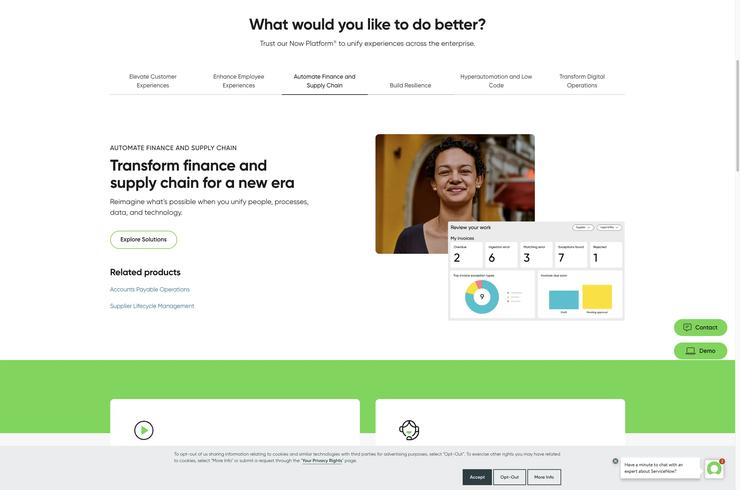 Task type: locate. For each thing, give the bounding box(es) containing it.
cookies,
[[180, 459, 197, 464]]

out".
[[455, 452, 466, 457]]

privacy
[[313, 458, 328, 464]]

1 horizontal spatial "
[[343, 459, 344, 464]]

parties
[[362, 452, 376, 457]]

1 horizontal spatial to
[[267, 452, 272, 457]]

to
[[267, 452, 272, 457], [174, 459, 179, 464]]

"
[[301, 459, 303, 464], [343, 459, 344, 464]]

to left cookies,
[[174, 459, 179, 464]]

0 vertical spatial to
[[267, 452, 272, 457]]

1 vertical spatial to
[[174, 459, 179, 464]]

0 horizontal spatial to
[[174, 452, 179, 457]]

1 to from the left
[[174, 452, 179, 457]]

"opt-
[[444, 452, 455, 457]]

related
[[546, 452, 561, 457]]

1 horizontal spatial select
[[430, 452, 442, 457]]

third
[[351, 452, 361, 457]]

info
[[547, 475, 555, 481]]

select down us
[[198, 459, 210, 464]]

accept
[[470, 475, 485, 481]]

information
[[226, 452, 249, 457]]

select
[[430, 452, 442, 457], [198, 459, 210, 464]]

" down with
[[343, 459, 344, 464]]

other
[[491, 452, 502, 457]]

2 to from the left
[[467, 452, 472, 457]]

1 horizontal spatial to
[[467, 452, 472, 457]]

us
[[203, 452, 208, 457]]

"more
[[211, 459, 223, 464]]

to left the opt- on the bottom left
[[174, 452, 179, 457]]

to up request
[[267, 452, 272, 457]]

out
[[511, 475, 519, 481]]

have
[[535, 452, 545, 457]]

0 horizontal spatial "
[[301, 459, 303, 464]]

info"
[[224, 459, 233, 464]]

similar
[[299, 452, 312, 457]]

1 vertical spatial select
[[198, 459, 210, 464]]

advertising
[[384, 452, 407, 457]]

1 " from the left
[[301, 459, 303, 464]]

select left "opt-
[[430, 452, 442, 457]]

0 vertical spatial select
[[430, 452, 442, 457]]

your
[[303, 458, 312, 464]]

a
[[255, 459, 258, 464]]

your privacy rights " page.
[[303, 458, 357, 464]]

more
[[535, 475, 546, 481]]

0 horizontal spatial select
[[198, 459, 210, 464]]

to right out".
[[467, 452, 472, 457]]

out
[[190, 452, 197, 457]]

2 " from the left
[[343, 459, 344, 464]]

sharing
[[209, 452, 224, 457]]

to
[[174, 452, 179, 457], [467, 452, 472, 457]]

" right the
[[301, 459, 303, 464]]

technologies
[[314, 452, 340, 457]]

more info button
[[528, 470, 562, 486]]



Task type: vqa. For each thing, say whether or not it's contained in the screenshot.
"
yes



Task type: describe. For each thing, give the bounding box(es) containing it.
cookies
[[273, 452, 289, 457]]

" inside your privacy rights " page.
[[343, 459, 344, 464]]

more info
[[535, 475, 555, 481]]

submit
[[240, 459, 254, 464]]

with
[[341, 452, 350, 457]]

exercise
[[473, 452, 490, 457]]

opt-
[[501, 475, 511, 481]]

opt-out button
[[494, 470, 527, 486]]

may
[[524, 452, 533, 457]]

opt-out
[[501, 475, 519, 481]]

" inside to opt-out of us sharing information relating to cookies and similar technologies with third parties for advertising purposes, select "opt-out".  to exercise other rights you may have related to cookies, select "more info" or submit a request through the "
[[301, 459, 303, 464]]

opt-
[[180, 452, 190, 457]]

for
[[378, 452, 383, 457]]

rights
[[503, 452, 514, 457]]

page.
[[345, 459, 357, 464]]

through
[[276, 459, 292, 464]]

purposes,
[[409, 452, 429, 457]]

you
[[516, 452, 523, 457]]

or
[[234, 459, 239, 464]]

request
[[259, 459, 275, 464]]

your privacy rights link
[[303, 458, 343, 465]]

to opt-out of us sharing information relating to cookies and similar technologies with third parties for advertising purposes, select "opt-out".  to exercise other rights you may have related to cookies, select "more info" or submit a request through the "
[[174, 452, 561, 464]]

accept button
[[463, 470, 493, 486]]

of
[[198, 452, 202, 457]]

the
[[293, 459, 300, 464]]

0 horizontal spatial to
[[174, 459, 179, 464]]

rights
[[329, 458, 343, 464]]

and
[[290, 452, 298, 457]]

relating
[[250, 452, 266, 457]]



